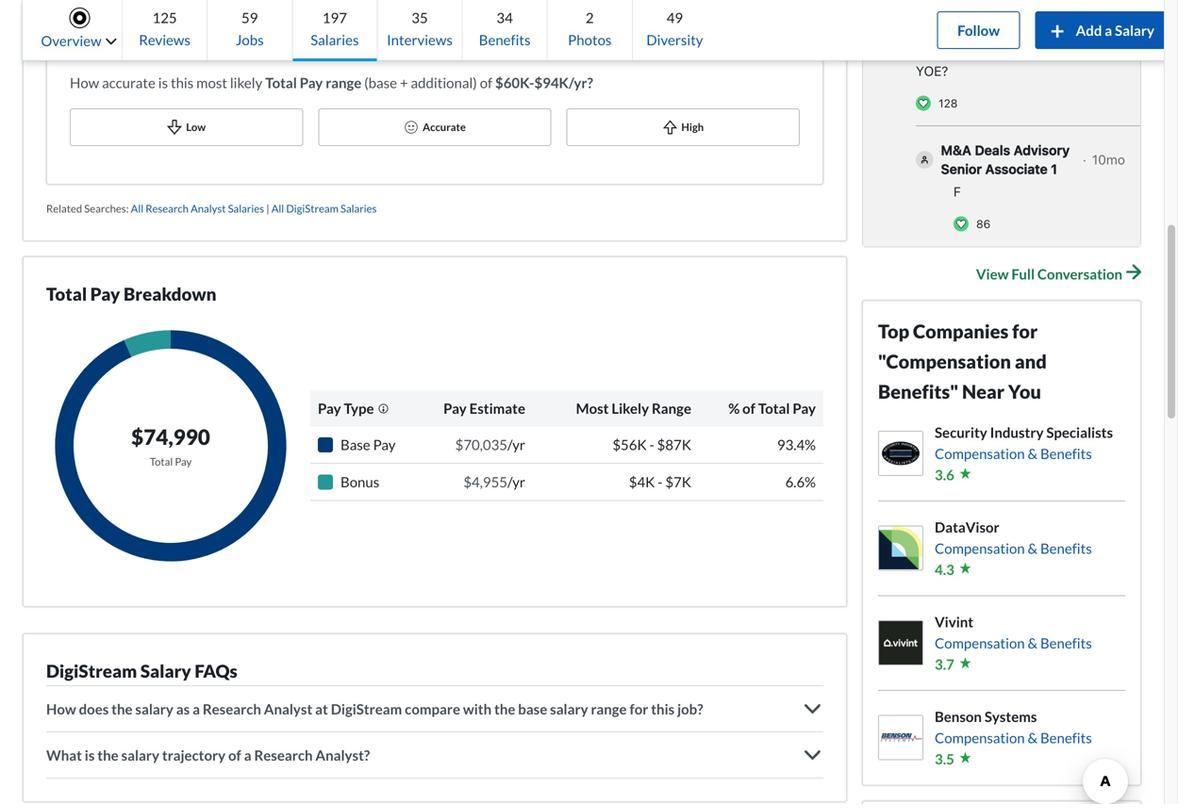 Task type: describe. For each thing, give the bounding box(es) containing it.
$70,035 / yr
[[455, 436, 526, 453]]

49 diversity
[[647, 9, 703, 48]]

compensation inside datavisor compensation & benefits
[[935, 540, 1025, 557]]

all digistream salaries link
[[272, 202, 377, 215]]

vivint
[[935, 614, 974, 631]]

compensation inside vivint compensation & benefits
[[935, 635, 1025, 652]]

of inside dropdown button
[[228, 747, 241, 764]]

:
[[126, 202, 129, 215]]

does
[[79, 701, 109, 718]]

at
[[315, 701, 328, 718]]

associate
[[986, 161, 1048, 177]]

base
[[341, 436, 371, 453]]

salaries down 197
[[311, 31, 359, 48]]

salaries right |
[[341, 202, 377, 215]]

yr for $4,955 / yr
[[513, 474, 526, 491]]

$70,035
[[455, 436, 508, 453]]

$87k
[[657, 436, 692, 453]]

0 vertical spatial a
[[1105, 21, 1113, 38]]

view full conversation link
[[862, 263, 1142, 285]]

0 horizontal spatial salary
[[140, 661, 191, 682]]

senior
[[941, 161, 982, 177]]

10mo for consultant 1
[[1009, 36, 1042, 51]]

advisory
[[1014, 142, 1070, 158]]

pay type
[[318, 400, 374, 417]]

for inside top companies for "compensation and benefits" near you
[[1013, 320, 1038, 343]]

likely
[[230, 74, 263, 91]]

add a salary link
[[1036, 11, 1170, 49]]

1 all from the left
[[131, 202, 144, 215]]

research inside dropdown button
[[254, 747, 313, 764]]

& inside benson systems compensation & benefits
[[1028, 730, 1038, 747]]

most
[[576, 400, 609, 417]]

analyst?
[[316, 747, 370, 764]]

93.4%
[[777, 436, 816, 453]]

near
[[962, 381, 1005, 403]]

as
[[176, 701, 190, 718]]

$74,990 total pay
[[131, 424, 210, 468]]

34
[[497, 9, 513, 26]]

base pay
[[341, 436, 396, 453]]

$4,955 / yr
[[464, 474, 526, 491]]

salary for what is the salary trajectory of a research analyst?
[[121, 747, 159, 764]]

likely
[[612, 400, 649, 417]]

2 all from the left
[[272, 202, 284, 215]]

pay right base
[[373, 436, 396, 453]]

follow button
[[938, 11, 1021, 49]]

& inside vivint compensation & benefits
[[1028, 635, 1038, 652]]

benefits inside vivint compensation & benefits
[[1041, 635, 1092, 652]]

"compensation
[[879, 350, 1012, 373]]

pay left estimate
[[444, 400, 467, 417]]

how does the salary as a research analyst at digistream compare with the base salary range for this job?
[[46, 701, 704, 718]]

yr for $70,035 / yr
[[513, 436, 526, 453]]

compensation & benefits link for datavisor
[[935, 538, 1092, 559]]

$4k - $7k
[[629, 474, 692, 491]]

companies
[[913, 320, 1009, 343]]

accurate
[[423, 121, 466, 134]]

compensation & benefits link for security
[[935, 443, 1113, 465]]

most likely range
[[576, 400, 692, 417]]

follow
[[958, 21, 1000, 38]]

security industry specialists image
[[879, 432, 923, 476]]

total right %
[[759, 400, 790, 417]]

(base
[[364, 74, 397, 91]]

3.7
[[935, 656, 955, 673]]

add
[[1076, 21, 1103, 38]]

$74,990
[[131, 424, 210, 450]]

1 inside m&a deals advisory senior associate 1
[[1051, 161, 1058, 177]]

compensation inside security industry specialists compensation & benefits
[[935, 445, 1025, 462]]

pay estimate
[[444, 400, 526, 417]]

/ for $4,955
[[508, 474, 513, 491]]

the for how does the salary as a research analyst at digistream compare with the base salary range for this job?
[[112, 701, 133, 718]]

a inside "dropdown button"
[[193, 701, 200, 718]]

diversity
[[647, 31, 703, 48]]

6.6%
[[786, 474, 816, 491]]

0 vertical spatial 1
[[987, 36, 994, 51]]

3.5
[[935, 751, 955, 768]]

benefits inside datavisor compensation & benefits
[[1041, 540, 1092, 557]]

$56k
[[613, 436, 647, 453]]

59 jobs
[[236, 9, 264, 48]]

low
[[186, 121, 206, 134]]

how for how accurate is this most likely total pay range (base + additional) of $60k-$94k/yr?
[[70, 74, 99, 91]]

pay up 93.4%
[[793, 400, 816, 417]]

related searches : all research analyst salaries | all digistream salaries
[[46, 202, 377, 215]]

m&a deals advisory senior associate 1
[[941, 142, 1070, 177]]

consultant 1
[[914, 36, 994, 51]]

pay down 197 salaries in the left of the page
[[300, 74, 323, 91]]

interviews
[[387, 31, 453, 48]]

0 vertical spatial research
[[146, 202, 189, 215]]

digistream for related searches : all research analyst salaries | all digistream salaries
[[286, 202, 339, 215]]

34 benefits
[[479, 9, 531, 48]]

197 salaries
[[311, 9, 359, 48]]

total right likely
[[265, 74, 297, 91]]

photos
[[568, 31, 612, 48]]

how for how does the salary as a research analyst at digistream compare with the base salary range for this job?
[[46, 701, 76, 718]]

salary right the base
[[550, 701, 588, 718]]

$4k
[[629, 474, 655, 491]]

197
[[323, 9, 347, 26]]

datavisor image
[[879, 527, 923, 570]]

125 reviews
[[139, 9, 191, 48]]

0 vertical spatial analyst
[[191, 202, 226, 215]]

59
[[242, 9, 258, 26]]

benson
[[935, 709, 982, 726]]

10mo for m&a deals advisory senior associate 1
[[1093, 152, 1126, 167]]

& inside datavisor compensation & benefits
[[1028, 540, 1038, 557]]

base
[[518, 701, 548, 718]]

3.6
[[935, 466, 955, 483]]

digistream for how does the salary as a research analyst at digistream compare with the base salary range for this job?
[[331, 701, 402, 718]]



Task type: vqa. For each thing, say whether or not it's contained in the screenshot.
Overview
yes



Task type: locate. For each thing, give the bounding box(es) containing it.
1 vertical spatial how
[[46, 701, 76, 718]]

digistream right the at at the left of page
[[331, 701, 402, 718]]

compensation & benefits link down systems
[[935, 728, 1092, 749]]

high button
[[567, 109, 800, 146]]

benefits
[[479, 31, 531, 48], [1041, 445, 1092, 462], [1041, 540, 1092, 557], [1041, 635, 1092, 652], [1041, 730, 1092, 747]]

1 vertical spatial research
[[203, 701, 261, 718]]

research inside "dropdown button"
[[203, 701, 261, 718]]

0 horizontal spatial is
[[85, 747, 95, 764]]

compare
[[405, 701, 460, 718]]

0 horizontal spatial -
[[650, 436, 655, 453]]

1 horizontal spatial analyst
[[264, 701, 313, 718]]

a right as
[[193, 701, 200, 718]]

2 photos
[[568, 9, 612, 48]]

conversation
[[1038, 265, 1123, 282]]

benefits inside benson systems compensation & benefits
[[1041, 730, 1092, 747]]

high
[[682, 121, 704, 134]]

1 vertical spatial range
[[591, 701, 627, 718]]

salary right the add at the top right
[[1115, 21, 1155, 38]]

125
[[152, 9, 177, 26]]

0 vertical spatial how
[[70, 74, 99, 91]]

2 compensation & benefits link from the top
[[935, 538, 1092, 559]]

0 vertical spatial this
[[171, 74, 194, 91]]

view
[[977, 265, 1009, 282]]

benefits inside security industry specialists compensation & benefits
[[1041, 445, 1092, 462]]

salary inside dropdown button
[[121, 747, 159, 764]]

all right |
[[272, 202, 284, 215]]

of right the trajectory on the bottom of page
[[228, 747, 241, 764]]

1 vertical spatial /
[[508, 474, 513, 491]]

job?
[[678, 701, 704, 718]]

& down systems
[[1028, 730, 1038, 747]]

& inside security industry specialists compensation & benefits
[[1028, 445, 1038, 462]]

additional)
[[411, 74, 477, 91]]

a right the add at the top right
[[1105, 21, 1113, 38]]

compensation down benson
[[935, 730, 1025, 747]]

analyst left the at at the left of page
[[264, 701, 313, 718]]

reviews
[[139, 31, 191, 48]]

1 vertical spatial -
[[658, 474, 663, 491]]

what
[[46, 747, 82, 764]]

compensation inside benson systems compensation & benefits
[[935, 730, 1025, 747]]

this left job? at the bottom
[[651, 701, 675, 718]]

salary
[[135, 701, 174, 718], [550, 701, 588, 718], [121, 747, 159, 764]]

compensation & benefits link down industry
[[935, 443, 1113, 465]]

1 & from the top
[[1028, 445, 1038, 462]]

1 horizontal spatial 1
[[1051, 161, 1058, 177]]

0 horizontal spatial a
[[193, 701, 200, 718]]

how down overview
[[70, 74, 99, 91]]

estimate
[[470, 400, 526, 417]]

accurate button
[[318, 109, 552, 146]]

0 vertical spatial yr
[[513, 436, 526, 453]]

yr right $4,955
[[513, 474, 526, 491]]

is right what
[[85, 747, 95, 764]]

1 vertical spatial 1
[[1051, 161, 1058, 177]]

benefits"
[[879, 381, 959, 403]]

0 horizontal spatial this
[[171, 74, 194, 91]]

range left (base
[[326, 74, 362, 91]]

of right %
[[743, 400, 756, 417]]

how left the does
[[46, 701, 76, 718]]

4 compensation & benefits link from the top
[[935, 728, 1092, 749]]

35
[[412, 9, 428, 26]]

0 horizontal spatial 1
[[987, 36, 994, 51]]

searches
[[84, 202, 126, 215]]

- for $4k
[[658, 474, 663, 491]]

yr
[[513, 436, 526, 453], [513, 474, 526, 491]]

1 horizontal spatial range
[[591, 701, 627, 718]]

digistream salary faqs
[[46, 661, 238, 682]]

3 compensation from the top
[[935, 635, 1025, 652]]

1 horizontal spatial salary
[[1115, 21, 1155, 38]]

2 vertical spatial research
[[254, 747, 313, 764]]

and
[[1015, 350, 1047, 373]]

1 vertical spatial of
[[743, 400, 756, 417]]

is right accurate on the left top
[[158, 74, 168, 91]]

0 vertical spatial for
[[1013, 320, 1038, 343]]

jobs
[[236, 31, 264, 48]]

compensation down datavisor
[[935, 540, 1025, 557]]

a inside dropdown button
[[244, 747, 252, 764]]

0 vertical spatial 10mo
[[1009, 36, 1042, 51]]

type
[[344, 400, 374, 417]]

total down the related
[[46, 283, 87, 305]]

0 horizontal spatial range
[[326, 74, 362, 91]]

compensation down security
[[935, 445, 1025, 462]]

security
[[935, 424, 988, 441]]

overview
[[41, 32, 102, 49]]

2 vertical spatial of
[[228, 747, 241, 764]]

2 / from the top
[[508, 474, 513, 491]]

related
[[46, 202, 82, 215]]

for up and
[[1013, 320, 1038, 343]]

1 yr from the top
[[513, 436, 526, 453]]

add a salary
[[1076, 21, 1155, 38]]

total inside $74,990 total pay
[[150, 456, 173, 468]]

all research analyst salaries link
[[131, 202, 264, 215]]

digistream right |
[[286, 202, 339, 215]]

1 vertical spatial salary
[[140, 661, 191, 682]]

you
[[1009, 381, 1042, 403]]

2 compensation from the top
[[935, 540, 1025, 557]]

1 vertical spatial analyst
[[264, 701, 313, 718]]

datavisor compensation & benefits
[[935, 519, 1092, 557]]

compensation & benefits link down datavisor
[[935, 538, 1092, 559]]

datavisor
[[935, 519, 1000, 536]]

the right what
[[97, 747, 119, 764]]

+
[[400, 74, 408, 91]]

digistream inside "dropdown button"
[[331, 701, 402, 718]]

with
[[463, 701, 492, 718]]

& up systems
[[1028, 635, 1038, 652]]

view full conversation
[[977, 265, 1123, 282]]

1 compensation & benefits link from the top
[[935, 443, 1113, 465]]

0 vertical spatial range
[[326, 74, 362, 91]]

0 vertical spatial digistream
[[286, 202, 339, 215]]

/
[[508, 436, 513, 453], [508, 474, 513, 491]]

range
[[652, 400, 692, 417]]

what is the salary trajectory of a research analyst? button
[[46, 733, 824, 778]]

1 horizontal spatial of
[[480, 74, 493, 91]]

salary left the trajectory on the bottom of page
[[121, 747, 159, 764]]

how does the salary as a research analyst at digistream compare with the base salary range for this job? button
[[46, 687, 824, 732]]

compensation down vivint
[[935, 635, 1025, 652]]

bonus
[[341, 474, 380, 491]]

full
[[1012, 265, 1035, 282]]

compensation & benefits link for benson
[[935, 728, 1092, 749]]

research left analyst?
[[254, 747, 313, 764]]

research right :
[[146, 202, 189, 215]]

all right :
[[131, 202, 144, 215]]

1 vertical spatial yr
[[513, 474, 526, 491]]

1 vertical spatial 10mo
[[1093, 152, 1126, 167]]

total pay breakdown
[[46, 283, 217, 305]]

salary up as
[[140, 661, 191, 682]]

the
[[112, 701, 133, 718], [494, 701, 516, 718], [97, 747, 119, 764]]

is inside dropdown button
[[85, 747, 95, 764]]

this inside "dropdown button"
[[651, 701, 675, 718]]

1 vertical spatial is
[[85, 747, 95, 764]]

1 vertical spatial a
[[193, 701, 200, 718]]

specialists
[[1047, 424, 1113, 441]]

pay left type
[[318, 400, 341, 417]]

1 down advisory
[[1051, 161, 1058, 177]]

3 compensation & benefits link from the top
[[935, 633, 1092, 654]]

is
[[158, 74, 168, 91], [85, 747, 95, 764]]

security industry specialists compensation & benefits
[[935, 424, 1113, 462]]

2 vertical spatial a
[[244, 747, 252, 764]]

vivint image
[[879, 622, 923, 665]]

% of total pay
[[729, 400, 816, 417]]

salary inside add a salary link
[[1115, 21, 1155, 38]]

0 vertical spatial -
[[650, 436, 655, 453]]

research down faqs
[[203, 701, 261, 718]]

/ down the "$70,035 / yr"
[[508, 474, 513, 491]]

the right the does
[[112, 701, 133, 718]]

yr right $70,035
[[513, 436, 526, 453]]

faqs
[[195, 661, 238, 682]]

total
[[265, 74, 297, 91], [46, 283, 87, 305], [759, 400, 790, 417], [150, 456, 173, 468]]

of left $60k-
[[480, 74, 493, 91]]

how inside how does the salary as a research analyst at digistream compare with the base salary range for this job? "dropdown button"
[[46, 701, 76, 718]]

1 compensation from the top
[[935, 445, 1025, 462]]

1 vertical spatial this
[[651, 701, 675, 718]]

salaries
[[311, 31, 359, 48], [228, 202, 264, 215], [341, 202, 377, 215]]

salary left as
[[135, 701, 174, 718]]

salary for how does the salary as a research analyst at digistream compare with the base salary range for this job?
[[135, 701, 174, 718]]

2 horizontal spatial of
[[743, 400, 756, 417]]

range inside "dropdown button"
[[591, 701, 627, 718]]

salaries left |
[[228, 202, 264, 215]]

digistream up the does
[[46, 661, 137, 682]]

10mo right follow
[[1009, 36, 1042, 51]]

$56k - $87k
[[613, 436, 692, 453]]

1 vertical spatial for
[[630, 701, 649, 718]]

10mo right advisory
[[1093, 152, 1126, 167]]

low button
[[70, 109, 303, 146]]

breakdown
[[124, 283, 217, 305]]

86
[[977, 217, 991, 231]]

for inside "dropdown button"
[[630, 701, 649, 718]]

2 yr from the top
[[513, 474, 526, 491]]

0 horizontal spatial analyst
[[191, 202, 226, 215]]

1 vertical spatial digistream
[[46, 661, 137, 682]]

2 & from the top
[[1028, 540, 1038, 557]]

1 horizontal spatial is
[[158, 74, 168, 91]]

0 vertical spatial salary
[[1115, 21, 1155, 38]]

$60k-
[[495, 74, 535, 91]]

0 vertical spatial /
[[508, 436, 513, 453]]

1 horizontal spatial all
[[272, 202, 284, 215]]

0 horizontal spatial of
[[228, 747, 241, 764]]

1 horizontal spatial 10mo
[[1093, 152, 1126, 167]]

4 & from the top
[[1028, 730, 1038, 747]]

1 horizontal spatial for
[[1013, 320, 1038, 343]]

|
[[266, 202, 269, 215]]

& up vivint compensation & benefits
[[1028, 540, 1038, 557]]

pay inside $74,990 total pay
[[175, 456, 192, 468]]

0 vertical spatial is
[[158, 74, 168, 91]]

the right with
[[494, 701, 516, 718]]

1 right consultant
[[987, 36, 994, 51]]

pay left breakdown
[[90, 283, 120, 305]]

top companies for "compensation and benefits" near you
[[879, 320, 1047, 403]]

deals
[[975, 142, 1011, 158]]

digistream
[[286, 202, 339, 215], [46, 661, 137, 682], [331, 701, 402, 718]]

& down industry
[[1028, 445, 1038, 462]]

benson systems compensation & benefits
[[935, 709, 1092, 747]]

top
[[879, 320, 910, 343]]

- left "$87k" on the right of the page
[[650, 436, 655, 453]]

- right $4k at the right bottom
[[658, 474, 663, 491]]

%
[[729, 400, 740, 417]]

trajectory
[[162, 747, 226, 764]]

$94k/yr?
[[535, 74, 593, 91]]

/ down estimate
[[508, 436, 513, 453]]

2 vertical spatial digistream
[[331, 701, 402, 718]]

range
[[326, 74, 362, 91], [591, 701, 627, 718]]

4 compensation from the top
[[935, 730, 1025, 747]]

0 horizontal spatial 10mo
[[1009, 36, 1042, 51]]

all
[[131, 202, 144, 215], [272, 202, 284, 215]]

1 horizontal spatial -
[[658, 474, 663, 491]]

$4,955
[[464, 474, 508, 491]]

0 horizontal spatial all
[[131, 202, 144, 215]]

2 horizontal spatial a
[[1105, 21, 1113, 38]]

analyst inside "dropdown button"
[[264, 701, 313, 718]]

this
[[171, 74, 194, 91], [651, 701, 675, 718]]

analyst left |
[[191, 202, 226, 215]]

compensation & benefits link for vivint
[[935, 633, 1092, 654]]

35 interviews
[[387, 9, 453, 48]]

- for $56k
[[650, 436, 655, 453]]

1 / from the top
[[508, 436, 513, 453]]

salary
[[1115, 21, 1155, 38], [140, 661, 191, 682]]

3 & from the top
[[1028, 635, 1038, 652]]

0 horizontal spatial for
[[630, 701, 649, 718]]

a right the trajectory on the bottom of page
[[244, 747, 252, 764]]

pay down $74,990
[[175, 456, 192, 468]]

1 horizontal spatial this
[[651, 701, 675, 718]]

the inside dropdown button
[[97, 747, 119, 764]]

this left most
[[171, 74, 194, 91]]

1 horizontal spatial a
[[244, 747, 252, 764]]

benson systems image
[[879, 717, 923, 760]]

4.3
[[935, 561, 955, 578]]

the for what is the salary trajectory of a research analyst?
[[97, 747, 119, 764]]

range right the base
[[591, 701, 627, 718]]

m&a
[[941, 142, 972, 158]]

consultant
[[914, 36, 984, 51]]

total down $74,990
[[150, 456, 173, 468]]

for left job? at the bottom
[[630, 701, 649, 718]]

-
[[650, 436, 655, 453], [658, 474, 663, 491]]

/ for $70,035
[[508, 436, 513, 453]]

0 vertical spatial of
[[480, 74, 493, 91]]

compensation & benefits link down vivint
[[935, 633, 1092, 654]]



